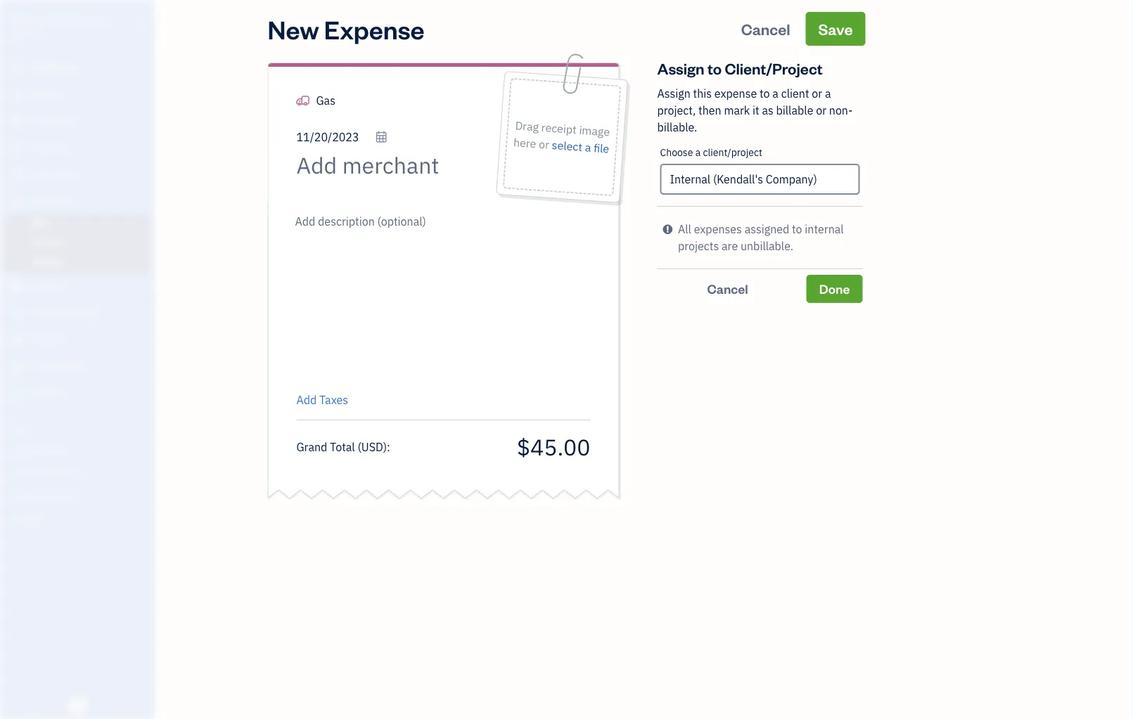 Task type: locate. For each thing, give the bounding box(es) containing it.
grand total ( usd ):
[[297, 440, 390, 454]]

assign up this
[[657, 58, 705, 78]]

a left "file"
[[585, 140, 592, 155]]

1 vertical spatial to
[[760, 86, 770, 101]]

new expense
[[268, 12, 425, 45]]

Merchant text field
[[297, 151, 489, 179]]

drag receipt image here or
[[513, 118, 610, 152]]

):
[[383, 440, 390, 454]]

0 vertical spatial cancel
[[741, 19, 790, 39]]

bank connections image
[[11, 490, 151, 502]]

cancel up client/project
[[741, 19, 790, 39]]

expenses
[[694, 222, 742, 237]]

0 vertical spatial to
[[708, 58, 722, 78]]

to up as
[[760, 86, 770, 101]]

internal
[[805, 222, 844, 237]]

billable.
[[657, 120, 697, 135]]

assign this expense to a client or a project, then mark it as billable or non- billable.
[[657, 86, 853, 135]]

cancel button up client/project
[[729, 12, 803, 46]]

add taxes
[[297, 393, 348, 408]]

1 horizontal spatial to
[[760, 86, 770, 101]]

project,
[[657, 103, 696, 118]]

a up as
[[773, 86, 779, 101]]

1 vertical spatial or
[[816, 103, 827, 118]]

usd
[[361, 440, 383, 454]]

to inside assign this expense to a client or a project, then mark it as billable or non- billable.
[[760, 86, 770, 101]]

kendall's company owner
[[11, 12, 110, 39]]

cancel button
[[729, 12, 803, 46], [657, 275, 798, 303]]

to for expense
[[760, 86, 770, 101]]

2 horizontal spatial to
[[792, 222, 802, 237]]

report image
[[9, 387, 26, 401]]

save button
[[806, 12, 866, 46]]

billable
[[776, 103, 814, 118]]

assign inside assign this expense to a client or a project, then mark it as billable or non- billable.
[[657, 86, 691, 101]]

a
[[773, 86, 779, 101], [825, 86, 831, 101], [585, 140, 592, 155], [695, 146, 701, 159]]

Amount (USD) text field
[[516, 432, 591, 462]]

or
[[812, 86, 822, 101], [816, 103, 827, 118], [538, 137, 550, 152]]

0 vertical spatial cancel button
[[729, 12, 803, 46]]

it
[[753, 103, 760, 118]]

drag
[[515, 118, 539, 134]]

2 assign from the top
[[657, 86, 691, 101]]

are
[[722, 239, 738, 254]]

1 assign from the top
[[657, 58, 705, 78]]

chart image
[[9, 360, 26, 374]]

cancel down are
[[707, 281, 748, 297]]

kendall's
[[11, 12, 59, 27]]

0 vertical spatial or
[[812, 86, 822, 101]]

assign for assign this expense to a client or a project, then mark it as billable or non- billable.
[[657, 86, 691, 101]]

Description text field
[[289, 213, 584, 382]]

owner
[[11, 28, 37, 39]]

or right client
[[812, 86, 822, 101]]

(
[[358, 440, 361, 454]]

items and services image
[[11, 468, 151, 479]]

assigned
[[745, 222, 790, 237]]

money image
[[9, 333, 26, 348]]

client
[[781, 86, 809, 101]]

to
[[708, 58, 722, 78], [760, 86, 770, 101], [792, 222, 802, 237]]

or right "here"
[[538, 137, 550, 152]]

apps image
[[11, 423, 151, 434]]

assign
[[657, 58, 705, 78], [657, 86, 691, 101]]

to up this
[[708, 58, 722, 78]]

total
[[330, 440, 355, 454]]

as
[[762, 103, 774, 118]]

to for assigned
[[792, 222, 802, 237]]

cancel button down are
[[657, 275, 798, 303]]

a right choose on the top right of the page
[[695, 146, 701, 159]]

assign up project,
[[657, 86, 691, 101]]

save
[[818, 19, 853, 39]]

1 vertical spatial assign
[[657, 86, 691, 101]]

to inside all expenses assigned to internal projects are unbillable.
[[792, 222, 802, 237]]

new
[[268, 12, 319, 45]]

to left "internal"
[[792, 222, 802, 237]]

dashboard image
[[9, 61, 26, 75]]

grand
[[297, 440, 327, 454]]

2 vertical spatial to
[[792, 222, 802, 237]]

0 horizontal spatial to
[[708, 58, 722, 78]]

expense
[[715, 86, 757, 101]]

cancel
[[741, 19, 790, 39], [707, 281, 748, 297]]

file
[[593, 140, 610, 156]]

or left non-
[[816, 103, 827, 118]]

2 vertical spatial or
[[538, 137, 550, 152]]

Add a client or project text field
[[662, 165, 859, 193]]

0 vertical spatial assign
[[657, 58, 705, 78]]

select a file
[[551, 138, 610, 156]]

main element
[[0, 0, 190, 720]]

expense
[[324, 12, 425, 45]]



Task type: vqa. For each thing, say whether or not it's contained in the screenshot.
More
no



Task type: describe. For each thing, give the bounding box(es) containing it.
client/project
[[725, 58, 823, 78]]

freshbooks image
[[66, 697, 89, 714]]

receipt
[[541, 120, 577, 137]]

Category text field
[[316, 92, 437, 109]]

expense image
[[9, 195, 26, 209]]

team members image
[[11, 445, 151, 457]]

Date in MM/DD/YYYY format text field
[[297, 130, 388, 145]]

all expenses assigned to internal projects are unbillable.
[[678, 222, 844, 254]]

projects
[[678, 239, 719, 254]]

choose a client/project element
[[657, 136, 863, 207]]

done button
[[807, 275, 863, 303]]

here
[[513, 135, 537, 151]]

add
[[297, 393, 317, 408]]

select a file button
[[551, 137, 610, 157]]

choose a client/project
[[660, 146, 762, 159]]

mark
[[724, 103, 750, 118]]

estimate image
[[9, 115, 26, 129]]

choose
[[660, 146, 693, 159]]

1 vertical spatial cancel
[[707, 281, 748, 297]]

then
[[699, 103, 722, 118]]

invoice image
[[9, 141, 26, 155]]

select
[[551, 138, 583, 154]]

assign for assign to client/project
[[657, 58, 705, 78]]

a inside select a file
[[585, 140, 592, 155]]

a up non-
[[825, 86, 831, 101]]

company
[[61, 12, 110, 27]]

done
[[819, 281, 850, 297]]

assign to client/project
[[657, 58, 823, 78]]

all
[[678, 222, 691, 237]]

payment image
[[9, 168, 26, 182]]

client/project
[[703, 146, 762, 159]]

unbillable.
[[741, 239, 794, 254]]

settings image
[[11, 513, 151, 524]]

1 vertical spatial cancel button
[[657, 275, 798, 303]]

client image
[[9, 88, 26, 102]]

this
[[693, 86, 712, 101]]

timer image
[[9, 307, 26, 321]]

or inside "drag receipt image here or"
[[538, 137, 550, 152]]

non-
[[829, 103, 853, 118]]

taxes
[[319, 393, 348, 408]]

project image
[[9, 280, 26, 294]]

add taxes button
[[297, 392, 348, 409]]

image
[[579, 123, 610, 139]]

exclamationcircle image
[[663, 221, 673, 238]]



